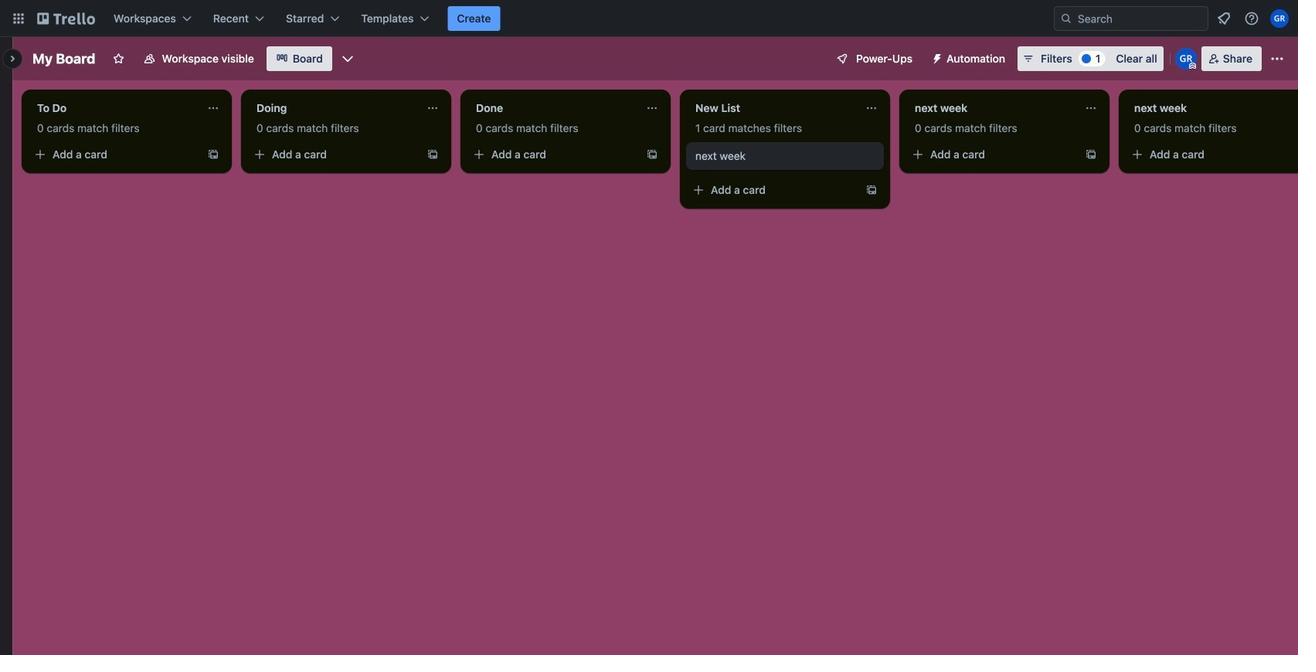 Task type: vqa. For each thing, say whether or not it's contained in the screenshot.
customize views icon at top
yes



Task type: locate. For each thing, give the bounding box(es) containing it.
sm image
[[925, 46, 947, 68]]

0 notifications image
[[1215, 9, 1233, 28]]

1 horizontal spatial greg robinson (gregrobinson96) image
[[1271, 9, 1289, 28]]

greg robinson (gregrobinson96) image right open information menu icon
[[1271, 9, 1289, 28]]

Search field
[[1073, 8, 1208, 29]]

0 vertical spatial greg robinson (gregrobinson96) image
[[1271, 9, 1289, 28]]

create from template… image
[[207, 148, 219, 161], [427, 148, 439, 161], [646, 148, 658, 161], [866, 184, 878, 196]]

greg robinson (gregrobinson96) image down the search field
[[1175, 48, 1197, 70]]

back to home image
[[37, 6, 95, 31]]

greg robinson (gregrobinson96) image
[[1271, 9, 1289, 28], [1175, 48, 1197, 70]]

None text field
[[28, 96, 201, 121], [906, 96, 1079, 121], [28, 96, 201, 121], [906, 96, 1079, 121]]

show menu image
[[1270, 51, 1285, 66]]

1 vertical spatial greg robinson (gregrobinson96) image
[[1175, 48, 1197, 70]]

None text field
[[247, 96, 420, 121], [467, 96, 640, 121], [686, 96, 859, 121], [1125, 96, 1298, 121], [247, 96, 420, 121], [467, 96, 640, 121], [686, 96, 859, 121], [1125, 96, 1298, 121]]



Task type: describe. For each thing, give the bounding box(es) containing it.
star or unstar board image
[[112, 53, 125, 65]]

search image
[[1060, 12, 1073, 25]]

open information menu image
[[1244, 11, 1260, 26]]

Board name text field
[[25, 46, 103, 71]]

customize views image
[[340, 51, 355, 66]]

0 horizontal spatial greg robinson (gregrobinson96) image
[[1175, 48, 1197, 70]]

create from template… image
[[1085, 148, 1097, 161]]

primary element
[[0, 0, 1298, 37]]

this member is an admin of this board. image
[[1189, 63, 1196, 70]]



